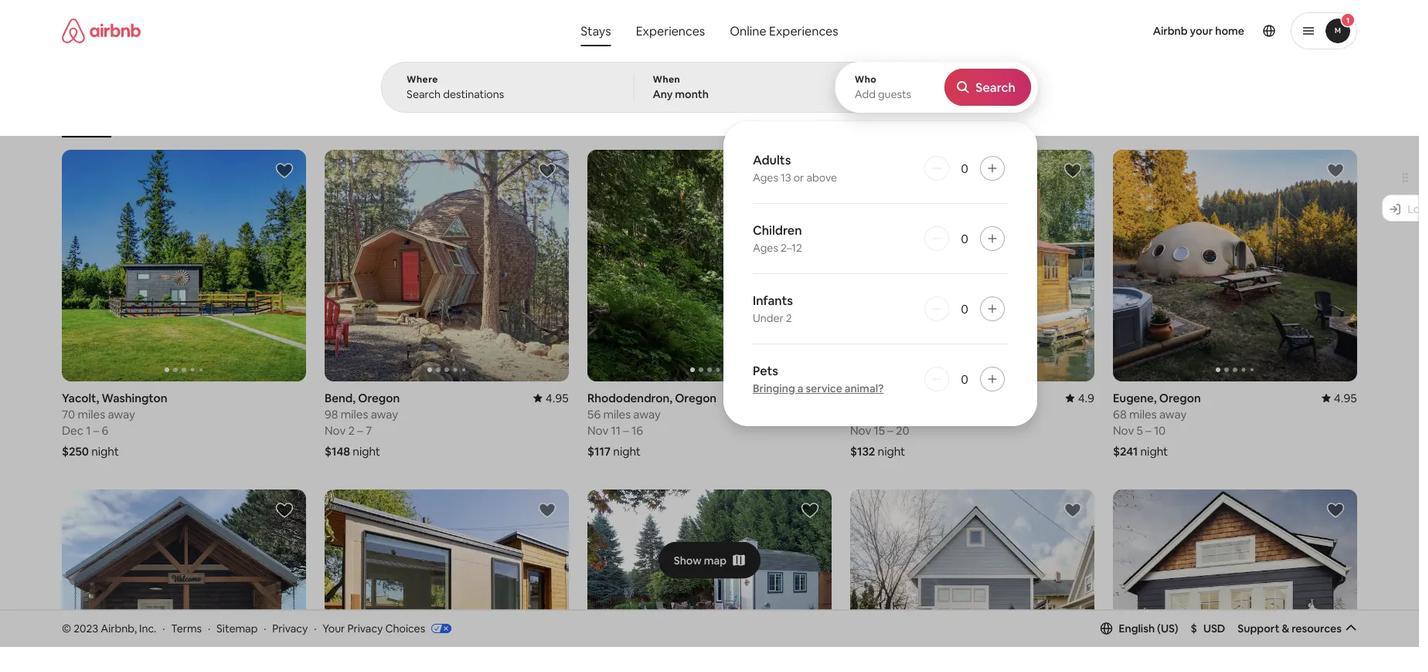 Task type: vqa. For each thing, say whether or not it's contained in the screenshot.


Task type: locate. For each thing, give the bounding box(es) containing it.
2 experiences from the left
[[769, 23, 839, 39]]

© 2023 airbnb, inc. ·
[[62, 622, 165, 636]]

10
[[1154, 423, 1166, 439]]

4.95 for eugene, oregon 68 miles away nov 5 – 10 $241 night
[[1334, 391, 1358, 406]]

1 miles from the left
[[78, 407, 105, 422]]

3 night from the left
[[613, 444, 641, 459]]

3 miles from the left
[[603, 407, 631, 422]]

ages down children
[[753, 241, 778, 255]]

0
[[961, 160, 969, 176], [961, 231, 969, 247], [961, 301, 969, 317], [961, 371, 969, 387]]

group
[[62, 77, 1093, 138], [62, 150, 306, 382], [325, 150, 569, 382], [588, 150, 832, 382], [850, 150, 1095, 382], [1113, 150, 1358, 382], [62, 490, 306, 648], [325, 490, 569, 648], [588, 490, 832, 648], [850, 490, 1095, 648], [1113, 490, 1358, 648]]

5 night from the left
[[1141, 444, 1168, 459]]

1 add to wishlist: portland, oregon image from the left
[[1064, 502, 1082, 520]]

©
[[62, 622, 71, 636]]

oregon for rhododendron, oregon 56 miles away nov 11 – 16 $117 night
[[675, 391, 717, 406]]

$ usd
[[1191, 622, 1226, 636]]

oregon right rhododendron,
[[675, 391, 717, 406]]

home
[[1216, 24, 1245, 38]]

when
[[653, 73, 680, 85]]

0 for pets
[[961, 371, 969, 387]]

miles for 5
[[1129, 407, 1157, 422]]

nov left 15
[[850, 423, 872, 439]]

under
[[753, 312, 784, 325]]

2 inside bend, oregon 98 miles away nov 2 – 7 $148 night
[[348, 423, 355, 439]]

· right terms link
[[208, 622, 210, 636]]

nov
[[325, 423, 346, 439], [588, 423, 609, 439], [850, 423, 872, 439], [1113, 423, 1134, 439]]

1 horizontal spatial add to wishlist: portland, oregon image
[[1064, 162, 1082, 180]]

ages for children
[[753, 241, 778, 255]]

away up 7
[[371, 407, 398, 422]]

privacy right 'your'
[[347, 622, 383, 636]]

4 0 from the top
[[961, 371, 969, 387]]

miles inside rhododendron, oregon 56 miles away nov 11 – 16 $117 night
[[603, 407, 631, 422]]

washington
[[102, 391, 167, 406]]

1 0 from the top
[[961, 160, 969, 176]]

– right 11
[[623, 423, 629, 439]]

miles for 11
[[603, 407, 631, 422]]

2 miles from the left
[[341, 407, 368, 422]]

nov inside eugene, oregon 68 miles away nov 5 – 10 $241 night
[[1113, 423, 1134, 439]]

terms · sitemap · privacy ·
[[171, 622, 317, 636]]

nov inside nov 15 – 20 $132 night
[[850, 423, 872, 439]]

dec
[[62, 423, 83, 439]]

2 right under
[[786, 312, 792, 325]]

– inside rhododendron, oregon 56 miles away nov 11 – 16 $117 night
[[623, 423, 629, 439]]

ages
[[753, 171, 778, 185], [753, 241, 778, 255]]

68
[[1113, 407, 1127, 422]]

towers
[[965, 114, 996, 126]]

3 nov from the left
[[850, 423, 872, 439]]

miles up 11
[[603, 407, 631, 422]]

3 oregon from the left
[[903, 391, 944, 406]]

oregon inside bend, oregon 98 miles away nov 2 – 7 $148 night
[[358, 391, 400, 406]]

oregon for eugene, oregon 68 miles away nov 5 – 10 $241 night
[[1160, 391, 1201, 406]]

1 vertical spatial 1
[[86, 423, 91, 439]]

miles up 5
[[1129, 407, 1157, 422]]

oregon up 10 on the right bottom of page
[[1160, 391, 1201, 406]]

away for 10
[[1160, 407, 1187, 422]]

miles inside eugene, oregon 68 miles away nov 5 – 10 $241 night
[[1129, 407, 1157, 422]]

adults ages 13 or above
[[753, 152, 837, 185]]

1 – from the left
[[93, 423, 99, 439]]

nov left 5
[[1113, 423, 1134, 439]]

4 · from the left
[[314, 622, 317, 636]]

0 horizontal spatial 2
[[348, 423, 355, 439]]

3 · from the left
[[264, 622, 266, 636]]

experiences up when
[[636, 23, 705, 39]]

rhododendron,
[[588, 391, 673, 406]]

add to wishlist: rhododendron, oregon image
[[801, 162, 820, 180]]

night down 16
[[613, 444, 641, 459]]

away inside eugene, oregon 68 miles away nov 5 – 10 $241 night
[[1160, 407, 1187, 422]]

1 nov from the left
[[325, 423, 346, 439]]

1 horizontal spatial add to wishlist: portland, oregon image
[[1327, 502, 1345, 520]]

stays button
[[568, 15, 624, 46]]

night down 6
[[91, 444, 119, 459]]

0 horizontal spatial add to wishlist: portland, oregon image
[[538, 502, 557, 520]]

None search field
[[381, 0, 1038, 427]]

miles down bend,
[[341, 407, 368, 422]]

$117
[[588, 444, 611, 459]]

away inside 'yacolt, washington 70 miles away dec 1 – 6 $250 night'
[[108, 407, 135, 422]]

night down 20
[[878, 444, 905, 459]]

away
[[108, 407, 135, 422], [371, 407, 398, 422], [633, 407, 661, 422], [1160, 407, 1187, 422]]

away inside rhododendron, oregon 56 miles away nov 11 – 16 $117 night
[[633, 407, 661, 422]]

bringing
[[753, 382, 795, 396]]

show map
[[674, 554, 727, 568]]

map
[[704, 554, 727, 568]]

oregon
[[358, 391, 400, 406], [675, 391, 717, 406], [903, 391, 944, 406], [1160, 391, 1201, 406]]

1 away from the left
[[108, 407, 135, 422]]

add to wishlist: bend, oregon image
[[538, 162, 557, 180]]

oregon inside rhododendron, oregon 56 miles away nov 11 – 16 $117 night
[[675, 391, 717, 406]]

nov down 98
[[325, 423, 346, 439]]

4.94
[[809, 391, 832, 406]]

english (us)
[[1119, 622, 1179, 636]]

night down 10 on the right bottom of page
[[1141, 444, 1168, 459]]

your
[[323, 622, 345, 636]]

nov 15 – 20 $132 night
[[850, 423, 910, 459]]

night inside bend, oregon 98 miles away nov 2 – 7 $148 night
[[353, 444, 380, 459]]

miles down 'yacolt,'
[[78, 407, 105, 422]]

1 button
[[1291, 12, 1358, 49]]

0 vertical spatial ages
[[753, 171, 778, 185]]

oregon for portland, oregon
[[903, 391, 944, 406]]

ages down adults
[[753, 171, 778, 185]]

2 · from the left
[[208, 622, 210, 636]]

–
[[93, 423, 99, 439], [357, 423, 363, 439], [623, 423, 629, 439], [888, 423, 894, 439], [1146, 423, 1152, 439]]

online experiences
[[730, 23, 839, 39]]

1 oregon from the left
[[358, 391, 400, 406]]

– inside eugene, oregon 68 miles away nov 5 – 10 $241 night
[[1146, 423, 1152, 439]]

oregon up 20
[[903, 391, 944, 406]]

0 for children
[[961, 231, 969, 247]]

miles inside bend, oregon 98 miles away nov 2 – 7 $148 night
[[341, 407, 368, 422]]

1 · from the left
[[162, 622, 165, 636]]

1 4.95 from the left
[[546, 391, 569, 406]]

3 0 from the top
[[961, 301, 969, 317]]

nov inside rhododendron, oregon 56 miles away nov 11 – 16 $117 night
[[588, 423, 609, 439]]

4 oregon from the left
[[1160, 391, 1201, 406]]

nov down 56
[[588, 423, 609, 439]]

night for $241
[[1141, 444, 1168, 459]]

2 4.95 from the left
[[1334, 391, 1358, 406]]

4 nov from the left
[[1113, 423, 1134, 439]]

oregon up 7
[[358, 391, 400, 406]]

4 miles from the left
[[1129, 407, 1157, 422]]

night inside rhododendron, oregon 56 miles away nov 11 – 16 $117 night
[[613, 444, 641, 459]]

ages inside adults ages 13 or above
[[753, 171, 778, 185]]

choices
[[385, 622, 425, 636]]

2 nov from the left
[[588, 423, 609, 439]]

– right 5
[[1146, 423, 1152, 439]]

away for 7
[[371, 407, 398, 422]]

2 ages from the top
[[753, 241, 778, 255]]

– left 7
[[357, 423, 363, 439]]

(us)
[[1157, 622, 1179, 636]]

support & resources button
[[1238, 622, 1358, 636]]

add to wishlist: portland, oregon image
[[1064, 162, 1082, 180], [538, 502, 557, 520]]

away for 6
[[108, 407, 135, 422]]

night inside nov 15 – 20 $132 night
[[878, 444, 905, 459]]

privacy left 'your'
[[272, 622, 308, 636]]

1 horizontal spatial 4.95
[[1334, 391, 1358, 406]]

experiences right online
[[769, 23, 839, 39]]

away up 16
[[633, 407, 661, 422]]

2 left 7
[[348, 423, 355, 439]]

pets bringing a service animal?
[[753, 363, 884, 396]]

add to wishlist: eugene, oregon image
[[1327, 162, 1345, 180]]

2 oregon from the left
[[675, 391, 717, 406]]

2 – from the left
[[357, 423, 363, 439]]

night down 7
[[353, 444, 380, 459]]

nov for 98
[[325, 423, 346, 439]]

1 experiences from the left
[[636, 23, 705, 39]]

2 inside infants under 2
[[786, 312, 792, 325]]

4 night from the left
[[878, 444, 905, 459]]

· right inc.
[[162, 622, 165, 636]]

$148
[[325, 444, 350, 459]]

away for 16
[[633, 407, 661, 422]]

1 horizontal spatial privacy
[[347, 622, 383, 636]]

· left privacy link on the left of the page
[[264, 622, 266, 636]]

1 vertical spatial 2
[[348, 423, 355, 439]]

– right 15
[[888, 423, 894, 439]]

0 vertical spatial 1
[[1347, 15, 1350, 25]]

oregon inside eugene, oregon 68 miles away nov 5 – 10 $241 night
[[1160, 391, 1201, 406]]

away down washington
[[108, 407, 135, 422]]

70
[[62, 407, 75, 422]]

month
[[675, 87, 709, 101]]

3 away from the left
[[633, 407, 661, 422]]

– left 6
[[93, 423, 99, 439]]

miles inside 'yacolt, washington 70 miles away dec 1 – 6 $250 night'
[[78, 407, 105, 422]]

1 horizontal spatial 1
[[1347, 15, 1350, 25]]

4 – from the left
[[888, 423, 894, 439]]

1 privacy from the left
[[272, 622, 308, 636]]

houseboats
[[1027, 114, 1080, 126]]

eugene, oregon 68 miles away nov 5 – 10 $241 night
[[1113, 391, 1201, 459]]

0 horizontal spatial privacy
[[272, 622, 308, 636]]

nov inside bend, oregon 98 miles away nov 2 – 7 $148 night
[[325, 423, 346, 439]]

1 horizontal spatial experiences
[[769, 23, 839, 39]]

night inside eugene, oregon 68 miles away nov 5 – 10 $241 night
[[1141, 444, 1168, 459]]

2 0 from the top
[[961, 231, 969, 247]]

3 – from the left
[[623, 423, 629, 439]]

bend,
[[325, 391, 356, 406]]

service
[[806, 382, 843, 396]]

2 night from the left
[[353, 444, 380, 459]]

4.95 out of 5 average rating image
[[1322, 391, 1358, 406]]

– inside 'yacolt, washington 70 miles away dec 1 – 6 $250 night'
[[93, 423, 99, 439]]

support
[[1238, 622, 1280, 636]]

1
[[1347, 15, 1350, 25], [86, 423, 91, 439]]

$241
[[1113, 444, 1138, 459]]

4 away from the left
[[1160, 407, 1187, 422]]

0 horizontal spatial 1
[[86, 423, 91, 439]]

night inside 'yacolt, washington 70 miles away dec 1 – 6 $250 night'
[[91, 444, 119, 459]]

away inside bend, oregon 98 miles away nov 2 – 7 $148 night
[[371, 407, 398, 422]]

– for $250
[[93, 423, 99, 439]]

&
[[1282, 622, 1290, 636]]

bringing a service animal? button
[[753, 382, 884, 396]]

– inside bend, oregon 98 miles away nov 2 – 7 $148 night
[[357, 423, 363, 439]]

4.94 out of 5 average rating image
[[796, 391, 832, 406]]

adults
[[753, 152, 791, 168]]

beachfront
[[885, 114, 934, 126]]

ages inside children ages 2–12
[[753, 241, 778, 255]]

terms
[[171, 622, 202, 636]]

2 privacy from the left
[[347, 622, 383, 636]]

0 vertical spatial 2
[[786, 312, 792, 325]]

nov for 68
[[1113, 423, 1134, 439]]

1 vertical spatial ages
[[753, 241, 778, 255]]

online experiences link
[[718, 15, 851, 46]]

16
[[632, 423, 643, 439]]

0 horizontal spatial add to wishlist: portland, oregon image
[[1064, 502, 1082, 520]]

pets
[[753, 363, 778, 379]]

1 horizontal spatial 2
[[786, 312, 792, 325]]

night for $250
[[91, 444, 119, 459]]

2 away from the left
[[371, 407, 398, 422]]

· left 'your'
[[314, 622, 317, 636]]

0 horizontal spatial experiences
[[636, 23, 705, 39]]

0 horizontal spatial 4.95
[[546, 391, 569, 406]]

0 for infants
[[961, 301, 969, 317]]

where
[[407, 73, 438, 85]]

– for $148
[[357, 423, 363, 439]]

night
[[91, 444, 119, 459], [353, 444, 380, 459], [613, 444, 641, 459], [878, 444, 905, 459], [1141, 444, 1168, 459]]

1 night from the left
[[91, 444, 119, 459]]

5 – from the left
[[1146, 423, 1152, 439]]

away up 10 on the right bottom of page
[[1160, 407, 1187, 422]]

2 add to wishlist: portland, oregon image from the left
[[1327, 502, 1345, 520]]

Where field
[[407, 87, 609, 101]]

add to wishlist: portland, oregon image
[[1064, 502, 1082, 520], [1327, 502, 1345, 520]]

1 ages from the top
[[753, 171, 778, 185]]

experiences inside experiences button
[[636, 23, 705, 39]]

yacolt,
[[62, 391, 99, 406]]



Task type: describe. For each thing, give the bounding box(es) containing it.
miles for 2
[[341, 407, 368, 422]]

privacy inside your privacy choices link
[[347, 622, 383, 636]]

airbnb your home link
[[1144, 15, 1254, 47]]

when any month
[[653, 73, 709, 101]]

usd
[[1204, 622, 1226, 636]]

homes
[[831, 114, 861, 126]]

a
[[798, 382, 804, 396]]

stays tab panel
[[381, 62, 1038, 427]]

98
[[325, 407, 338, 422]]

support & resources
[[1238, 622, 1342, 636]]

1 inside dropdown button
[[1347, 15, 1350, 25]]

5
[[1137, 423, 1143, 439]]

resources
[[1292, 622, 1342, 636]]

none search field containing stays
[[381, 0, 1038, 427]]

bend, oregon 98 miles away nov 2 – 7 $148 night
[[325, 391, 400, 459]]

rhododendron, oregon 56 miles away nov 11 – 16 $117 night
[[588, 391, 717, 459]]

show
[[674, 554, 702, 568]]

experiences button
[[624, 15, 718, 46]]

privacy link
[[272, 622, 308, 636]]

children ages 2–12
[[753, 222, 802, 255]]

profile element
[[864, 0, 1358, 62]]

13
[[781, 171, 791, 185]]

$132
[[850, 444, 875, 459]]

english
[[1119, 622, 1155, 636]]

portland, oregon
[[850, 391, 944, 406]]

– inside nov 15 – 20 $132 night
[[888, 423, 894, 439]]

1 inside 'yacolt, washington 70 miles away dec 1 – 6 $250 night'
[[86, 423, 91, 439]]

add to wishlist: yacolt, washington image
[[275, 162, 294, 180]]

oregon for bend, oregon 98 miles away nov 2 – 7 $148 night
[[358, 391, 400, 406]]

group containing historical homes
[[62, 77, 1093, 138]]

who
[[855, 73, 877, 85]]

what can we help you find? tab list
[[568, 15, 718, 46]]

treehouses
[[713, 114, 763, 126]]

english (us) button
[[1101, 622, 1179, 636]]

4.9
[[1078, 391, 1095, 406]]

airbnb,
[[101, 622, 137, 636]]

airbnb your home
[[1153, 24, 1245, 38]]

your
[[1190, 24, 1213, 38]]

sitemap link
[[217, 622, 258, 636]]

2–12
[[781, 241, 802, 255]]

sitemap
[[217, 622, 258, 636]]

$250
[[62, 444, 89, 459]]

any
[[653, 87, 673, 101]]

6
[[102, 423, 108, 439]]

add to wishlist: chinook, washington image
[[275, 502, 294, 520]]

historical homes
[[788, 114, 861, 126]]

your privacy choices link
[[323, 622, 452, 637]]

56
[[588, 407, 601, 422]]

night for $148
[[353, 444, 380, 459]]

show map button
[[659, 542, 761, 580]]

15
[[874, 423, 885, 439]]

0 for adults
[[961, 160, 969, 176]]

your privacy choices
[[323, 622, 425, 636]]

miles for 1
[[78, 407, 105, 422]]

2023
[[74, 622, 98, 636]]

nov for 56
[[588, 423, 609, 439]]

add to wishlist: vancouver, washington image
[[801, 502, 820, 520]]

4.9 out of 5 average rating image
[[1066, 391, 1095, 406]]

terms link
[[171, 622, 202, 636]]

– for $241
[[1146, 423, 1152, 439]]

animal?
[[845, 382, 884, 396]]

ages for adults
[[753, 171, 778, 185]]

historical
[[788, 114, 829, 126]]

0 vertical spatial add to wishlist: portland, oregon image
[[1064, 162, 1082, 180]]

children
[[753, 222, 802, 238]]

above
[[807, 171, 837, 185]]

1 vertical spatial add to wishlist: portland, oregon image
[[538, 502, 557, 520]]

7
[[366, 423, 372, 439]]

add
[[855, 87, 876, 101]]

$
[[1191, 622, 1198, 636]]

stays
[[581, 23, 611, 39]]

inc.
[[139, 622, 156, 636]]

experiences inside online experiences link
[[769, 23, 839, 39]]

20
[[896, 423, 910, 439]]

infants
[[753, 293, 793, 308]]

portland,
[[850, 391, 900, 406]]

online
[[730, 23, 767, 39]]

guests
[[878, 87, 912, 101]]

4.95 out of 5 average rating image
[[533, 391, 569, 406]]

or
[[794, 171, 804, 185]]

– for $117
[[623, 423, 629, 439]]

4.95 for bend, oregon 98 miles away nov 2 – 7 $148 night
[[546, 391, 569, 406]]

airbnb
[[1153, 24, 1188, 38]]

infants under 2
[[753, 293, 793, 325]]

11
[[611, 423, 621, 439]]

who add guests
[[855, 73, 912, 101]]

night for $117
[[613, 444, 641, 459]]



